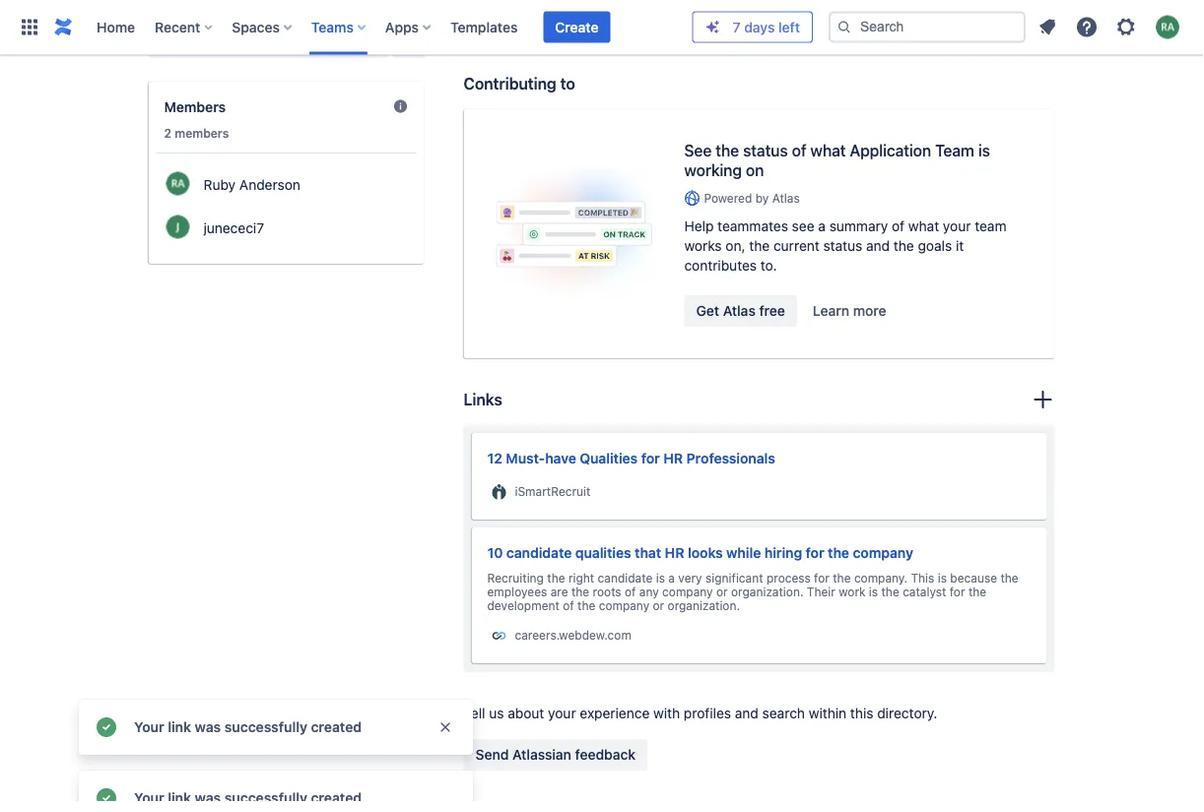 Task type: vqa. For each thing, say whether or not it's contained in the screenshot.
'link' to the left
no



Task type: describe. For each thing, give the bounding box(es) containing it.
on
[[746, 161, 764, 180]]

what inside 'see the status of what application team is working on'
[[810, 141, 846, 160]]

for up ismartrecruit 'link'
[[641, 451, 660, 467]]

is down that
[[656, 572, 665, 585]]

significant
[[705, 572, 763, 585]]

add people
[[231, 34, 306, 50]]

roots
[[593, 585, 621, 599]]

atlas inside button
[[723, 303, 756, 319]]

settings icon image
[[1114, 15, 1138, 39]]

dismiss image
[[437, 720, 453, 736]]

1 vertical spatial this
[[850, 706, 873, 722]]

you
[[610, 9, 630, 22]]

goals
[[918, 238, 952, 254]]

0 horizontal spatial and
[[735, 706, 759, 722]]

your profile and preferences image
[[1156, 15, 1179, 39]]

is inside 'see the status of what application team is working on'
[[978, 141, 990, 160]]

because
[[950, 572, 997, 585]]

employees
[[487, 585, 547, 599]]

status inside help teammates see a summary of what your team works on, the current status and the goals it contributes to.
[[823, 238, 862, 254]]

status inside 'see the status of what application team is working on'
[[743, 141, 788, 160]]

the left company.
[[833, 572, 851, 585]]

today
[[697, 9, 726, 22]]

a inside help teammates see a summary of what your team works on, the current status and the goals it contributes to.
[[818, 218, 826, 235]]

get
[[696, 303, 719, 319]]

any
[[639, 585, 659, 599]]

atlas inside "link"
[[772, 192, 800, 205]]

7 days left button
[[693, 12, 812, 42]]

2 success image from the top
[[95, 787, 118, 803]]

this
[[911, 572, 934, 585]]

qualities
[[575, 545, 631, 562]]

help teammates see a summary of what your team works on, the current status and the goals it contributes to.
[[684, 218, 1006, 274]]

12
[[487, 451, 502, 467]]

0 vertical spatial hr
[[663, 451, 683, 467]]

must-
[[506, 451, 545, 467]]

links
[[464, 391, 502, 410]]

left
[[778, 19, 800, 35]]

works
[[684, 238, 722, 254]]

powered by atlas
[[704, 192, 800, 205]]

learn more
[[813, 303, 886, 319]]

add
[[231, 34, 258, 50]]

organization. down "very"
[[668, 599, 740, 613]]

within
[[809, 706, 847, 722]]

apps
[[385, 19, 419, 35]]

of inside 'see the status of what application team is working on'
[[792, 141, 806, 160]]

search image
[[836, 19, 852, 35]]

apps button
[[379, 11, 439, 43]]

hr inside 10 candidate qualities that hr looks while hiring for the company recruiting the right candidate is a very significant process for the company. this is because the employees are the roots of any company or organization. their work is the catalyst for the development of the company or organization.
[[665, 545, 684, 562]]

atlassian
[[512, 747, 571, 764]]

search
[[762, 706, 805, 722]]

recruiting
[[487, 572, 544, 585]]

1 horizontal spatial candidate
[[598, 572, 653, 585]]

are
[[550, 585, 568, 599]]

see
[[684, 141, 712, 160]]

catalyst
[[903, 585, 946, 599]]

profiles
[[684, 706, 731, 722]]

days
[[744, 19, 775, 35]]

2 members
[[164, 126, 229, 140]]

careers.webdew.com link
[[515, 628, 828, 645]]

create link
[[543, 11, 610, 43]]

your
[[134, 720, 164, 736]]

10 candidate qualities that hr looks while hiring for the company link
[[487, 545, 913, 562]]

feedback
[[575, 747, 636, 764]]

teams button
[[305, 11, 373, 43]]

successfully
[[224, 720, 307, 736]]

professionals
[[686, 451, 775, 467]]

get atlas free
[[696, 303, 785, 319]]

very
[[678, 572, 702, 585]]

with
[[653, 706, 680, 722]]

is right work
[[869, 585, 878, 599]]

7 days left
[[733, 19, 800, 35]]

10 candidate qualities that hr looks while hiring for the company recruiting the right candidate is a very significant process for the company. this is because the employees are the roots of any company or organization. their work is the catalyst for the development of the company or organization.
[[487, 545, 1018, 613]]

careers.webdew.com
[[515, 629, 631, 643]]

send atlassian feedback button
[[464, 740, 647, 772]]

experience
[[580, 706, 650, 722]]

team
[[975, 218, 1006, 235]]

global element
[[12, 0, 692, 55]]

1 horizontal spatial or
[[716, 585, 728, 599]]

the left catalyst
[[881, 585, 899, 599]]

1 horizontal spatial created
[[633, 9, 672, 22]]

company.
[[854, 572, 907, 585]]

0 horizontal spatial ruby
[[203, 177, 236, 193]]

us
[[489, 706, 504, 722]]

right
[[568, 572, 594, 585]]

qualities
[[580, 451, 638, 467]]

people
[[261, 34, 306, 50]]

premium icon image
[[705, 19, 721, 35]]

summary
[[829, 218, 888, 235]]

help
[[684, 218, 714, 235]]

12 must-have qualities for hr professionals
[[487, 451, 775, 467]]

learn
[[813, 303, 849, 319]]

ismartrecruit
[[515, 485, 591, 499]]

the down teammates
[[749, 238, 770, 254]]

tell
[[464, 706, 485, 722]]

templates
[[450, 19, 518, 35]]

free
[[759, 303, 785, 319]]

on,
[[726, 238, 745, 254]]

2 horizontal spatial company
[[853, 545, 913, 562]]

members
[[175, 126, 229, 140]]

the left the goals
[[894, 238, 914, 254]]

junececi7 link
[[156, 209, 416, 248]]

0 horizontal spatial this
[[675, 9, 694, 22]]



Task type: locate. For each thing, give the bounding box(es) containing it.
home link
[[91, 11, 141, 43]]

organization. down hiring
[[731, 585, 803, 599]]

and down the summary
[[866, 238, 890, 254]]

0 horizontal spatial what
[[810, 141, 846, 160]]

while
[[726, 545, 761, 562]]

0 horizontal spatial your
[[548, 706, 576, 722]]

1 horizontal spatial what
[[908, 218, 939, 235]]

status up on
[[743, 141, 788, 160]]

1 horizontal spatial and
[[866, 238, 890, 254]]

1 vertical spatial hr
[[665, 545, 684, 562]]

this
[[675, 9, 694, 22], [850, 706, 873, 722]]

confluence image
[[51, 15, 75, 39]]

for right process
[[814, 572, 829, 585]]

see the status of what application team is working on
[[684, 141, 990, 180]]

your up it
[[943, 218, 971, 235]]

work
[[839, 585, 866, 599]]

of up careers.webdew.com
[[563, 599, 574, 613]]

and inside help teammates see a summary of what your team works on, the current status and the goals it contributes to.
[[866, 238, 890, 254]]

and left 'search'
[[735, 706, 759, 722]]

what up the goals
[[908, 218, 939, 235]]

0 vertical spatial anderson
[[550, 9, 599, 22]]

0 vertical spatial a
[[818, 218, 826, 235]]

0 vertical spatial this
[[675, 9, 694, 22]]

learn more button
[[801, 296, 898, 327]]

1 vertical spatial ruby
[[203, 177, 236, 193]]

0 vertical spatial atlas
[[772, 192, 800, 205]]

have
[[545, 451, 576, 467]]

process
[[766, 572, 811, 585]]

0 vertical spatial your
[[943, 218, 971, 235]]

1 vertical spatial a
[[668, 572, 675, 585]]

this left today
[[675, 9, 694, 22]]

candidate
[[506, 545, 572, 562], [598, 572, 653, 585]]

0 vertical spatial ruby
[[521, 9, 547, 22]]

1 vertical spatial atlas
[[723, 303, 756, 319]]

a right see
[[818, 218, 826, 235]]

the right the "are"
[[571, 585, 589, 599]]

your
[[943, 218, 971, 235], [548, 706, 576, 722]]

directory.
[[877, 706, 937, 722]]

what
[[810, 141, 846, 160], [908, 218, 939, 235]]

what inside help teammates see a summary of what your team works on, the current status and the goals it contributes to.
[[908, 218, 939, 235]]

Search field
[[829, 11, 1026, 43]]

ruby left create
[[521, 9, 547, 22]]

or right "very"
[[716, 585, 728, 599]]

or up careers.webdew.com link
[[653, 599, 664, 613]]

2
[[164, 126, 171, 140]]

ruby anderson left you at right
[[521, 9, 599, 22]]

ruby anderson
[[521, 9, 599, 22], [203, 177, 300, 193]]

more
[[853, 303, 886, 319]]

contributing
[[464, 74, 556, 93]]

success image
[[95, 716, 118, 740], [95, 787, 118, 803]]

0 vertical spatial status
[[743, 141, 788, 160]]

home
[[97, 19, 135, 35]]

is right this
[[938, 572, 947, 585]]

created right successfully
[[311, 720, 362, 736]]

10
[[487, 545, 503, 562]]

appswitcher icon image
[[18, 15, 41, 39]]

hr up ismartrecruit 'link'
[[663, 451, 683, 467]]

to.
[[760, 258, 777, 274]]

looks
[[688, 545, 723, 562]]

12 must-have qualities for hr professionals link
[[487, 451, 775, 467]]

application
[[850, 141, 931, 160]]

company
[[853, 545, 913, 562], [662, 585, 713, 599], [599, 599, 649, 613]]

your right about
[[548, 706, 576, 722]]

ruby up junececi7
[[203, 177, 236, 193]]

this right within
[[850, 706, 873, 722]]

1 horizontal spatial status
[[823, 238, 862, 254]]

tell us about your experience with profiles and search within this directory.
[[464, 706, 937, 722]]

0 horizontal spatial or
[[653, 599, 664, 613]]

0 horizontal spatial anderson
[[239, 177, 300, 193]]

link
[[168, 720, 191, 736]]

notification icon image
[[1036, 15, 1059, 39]]

hr right that
[[665, 545, 684, 562]]

of right the summary
[[892, 218, 905, 235]]

for right catalyst
[[950, 585, 965, 599]]

by
[[755, 192, 769, 205]]

atlas right get
[[723, 303, 756, 319]]

a
[[818, 218, 826, 235], [668, 572, 675, 585]]

the inside 'see the status of what application team is working on'
[[716, 141, 739, 160]]

0 vertical spatial created
[[633, 9, 672, 22]]

your link was successfully created
[[134, 720, 362, 736]]

is right the "team"
[[978, 141, 990, 160]]

1 vertical spatial created
[[311, 720, 362, 736]]

of
[[792, 141, 806, 160], [892, 218, 905, 235], [625, 585, 636, 599], [563, 599, 574, 613]]

for
[[641, 451, 660, 467], [806, 545, 824, 562], [814, 572, 829, 585], [950, 585, 965, 599]]

see
[[792, 218, 814, 235]]

powered by atlas link
[[684, 190, 1023, 207]]

status down the summary
[[823, 238, 862, 254]]

anderson left you at right
[[550, 9, 599, 22]]

0 vertical spatial ruby anderson
[[521, 9, 599, 22]]

what up powered by atlas "link"
[[810, 141, 846, 160]]

your inside help teammates see a summary of what your team works on, the current status and the goals it contributes to.
[[943, 218, 971, 235]]

1 success image from the top
[[95, 716, 118, 740]]

status
[[743, 141, 788, 160], [823, 238, 862, 254]]

1 vertical spatial anderson
[[239, 177, 300, 193]]

spaces button
[[226, 11, 299, 43]]

send atlassian feedback
[[475, 747, 636, 764]]

0 horizontal spatial company
[[599, 599, 649, 613]]

0 horizontal spatial ruby anderson
[[203, 177, 300, 193]]

0 horizontal spatial created
[[311, 720, 362, 736]]

of left "any" at the bottom
[[625, 585, 636, 599]]

about
[[508, 706, 544, 722]]

recent
[[155, 19, 200, 35]]

ruby anderson up junececi7
[[203, 177, 300, 193]]

ismartrecruit link
[[515, 484, 828, 501]]

0 vertical spatial candidate
[[506, 545, 572, 562]]

ruby anderson link
[[156, 166, 416, 205]]

confluence image
[[51, 15, 75, 39]]

1 horizontal spatial your
[[943, 218, 971, 235]]

0 horizontal spatial status
[[743, 141, 788, 160]]

1 horizontal spatial ruby anderson
[[521, 9, 599, 22]]

candidate up recruiting at the left
[[506, 545, 572, 562]]

0 horizontal spatial a
[[668, 572, 675, 585]]

working
[[684, 161, 742, 180]]

create
[[555, 19, 599, 35]]

1 horizontal spatial atlas
[[772, 192, 800, 205]]

created
[[633, 9, 672, 22], [311, 720, 362, 736]]

banner containing home
[[0, 0, 1203, 55]]

send
[[475, 747, 509, 764]]

was
[[195, 720, 221, 736]]

for right hiring
[[806, 545, 824, 562]]

spaces
[[232, 19, 280, 35]]

0 horizontal spatial candidate
[[506, 545, 572, 562]]

teams
[[311, 19, 354, 35]]

0 vertical spatial what
[[810, 141, 846, 160]]

1 vertical spatial status
[[823, 238, 862, 254]]

a left "very"
[[668, 572, 675, 585]]

you created this today
[[610, 9, 726, 22]]

hr
[[663, 451, 683, 467], [665, 545, 684, 562]]

of inside help teammates see a summary of what your team works on, the current status and the goals it contributes to.
[[892, 218, 905, 235]]

add link image
[[1031, 388, 1055, 412]]

a inside 10 candidate qualities that hr looks while hiring for the company recruiting the right candidate is a very significant process for the company. this is because the employees are the roots of any company or organization. their work is the catalyst for the development of the company or organization.
[[668, 572, 675, 585]]

company up careers.webdew.com link
[[599, 599, 649, 613]]

is
[[978, 141, 990, 160], [656, 572, 665, 585], [938, 572, 947, 585], [869, 585, 878, 599]]

1 vertical spatial ruby anderson
[[203, 177, 300, 193]]

0 horizontal spatial atlas
[[723, 303, 756, 319]]

company right "any" at the bottom
[[662, 585, 713, 599]]

it
[[956, 238, 964, 254]]

recent button
[[149, 11, 220, 43]]

junececi7
[[203, 220, 264, 236]]

contributing to
[[464, 74, 575, 93]]

0 vertical spatial and
[[866, 238, 890, 254]]

the right because
[[1000, 572, 1018, 585]]

and
[[866, 238, 890, 254], [735, 706, 759, 722]]

the up work
[[828, 545, 849, 562]]

members
[[164, 99, 226, 115]]

banner
[[0, 0, 1203, 55]]

that
[[635, 545, 661, 562]]

1 vertical spatial candidate
[[598, 572, 653, 585]]

1 vertical spatial success image
[[95, 787, 118, 803]]

1 horizontal spatial company
[[662, 585, 713, 599]]

0 vertical spatial success image
[[95, 716, 118, 740]]

the up working at the top right of page
[[716, 141, 739, 160]]

created right you at right
[[633, 9, 672, 22]]

1 vertical spatial and
[[735, 706, 759, 722]]

templates link
[[444, 11, 524, 43]]

atlas
[[772, 192, 800, 205], [723, 303, 756, 319]]

help icon image
[[1075, 15, 1099, 39]]

their
[[807, 585, 835, 599]]

teammates
[[717, 218, 788, 235]]

anderson up the junececi7 link
[[239, 177, 300, 193]]

add people button
[[148, 27, 389, 58]]

of up powered by atlas
[[792, 141, 806, 160]]

atlas right by
[[772, 192, 800, 205]]

the down right
[[577, 599, 595, 613]]

7
[[733, 19, 741, 35]]

company up company.
[[853, 545, 913, 562]]

the right catalyst
[[968, 585, 986, 599]]

1 horizontal spatial a
[[818, 218, 826, 235]]

1 vertical spatial what
[[908, 218, 939, 235]]

atlas image
[[684, 191, 700, 206]]

1 horizontal spatial this
[[850, 706, 873, 722]]

the left right
[[547, 572, 565, 585]]

1 horizontal spatial ruby
[[521, 9, 547, 22]]

1 vertical spatial your
[[548, 706, 576, 722]]

candidate down qualities
[[598, 572, 653, 585]]

1 horizontal spatial anderson
[[550, 9, 599, 22]]

ruby
[[521, 9, 547, 22], [203, 177, 236, 193]]



